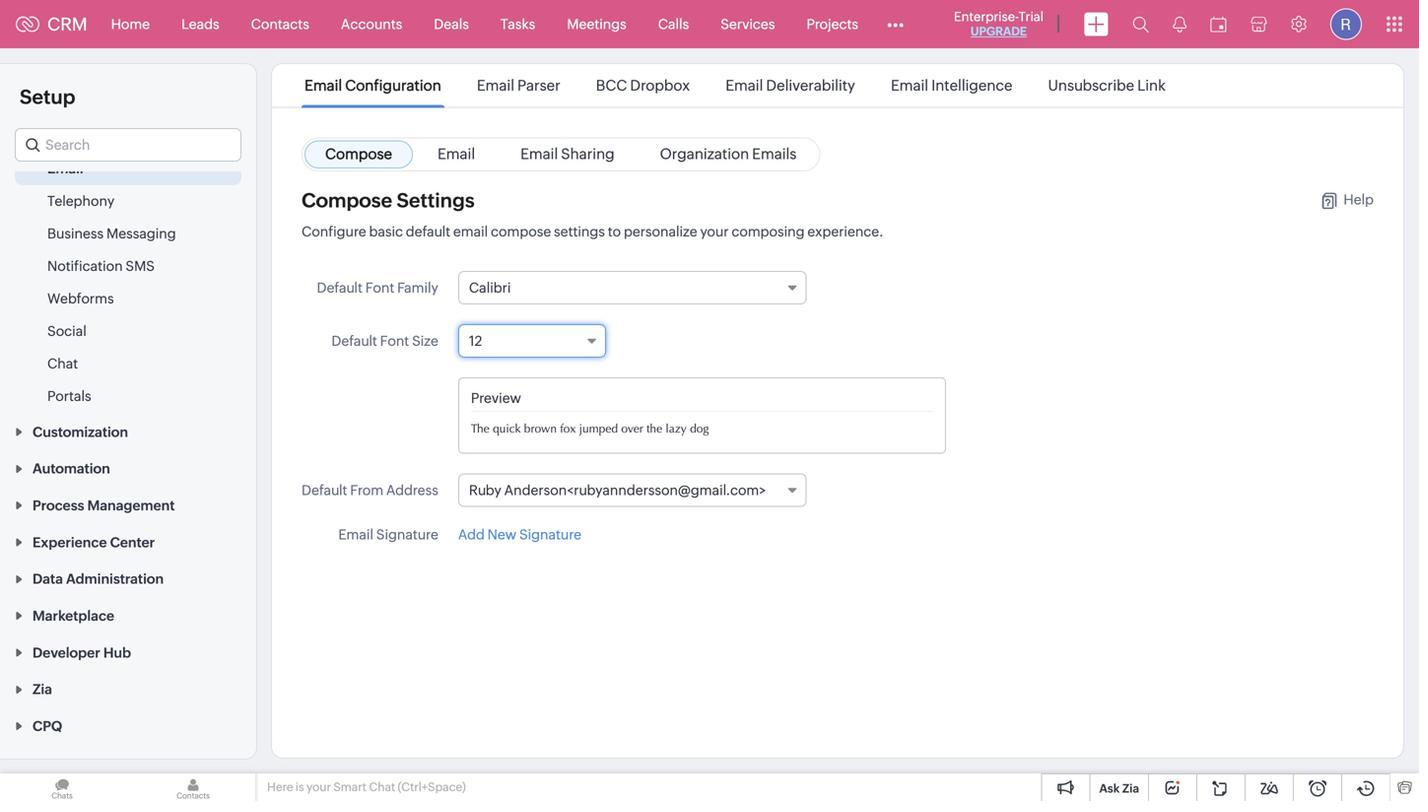 Task type: locate. For each thing, give the bounding box(es) containing it.
home link
[[95, 0, 166, 48]]

email up telephony link
[[47, 161, 83, 176]]

from
[[350, 482, 384, 498]]

list
[[287, 64, 1184, 107]]

create menu image
[[1084, 12, 1109, 36]]

portals
[[47, 388, 91, 404]]

data administration button
[[0, 560, 256, 597]]

hub
[[103, 645, 131, 661]]

compose up configure at the top left of the page
[[302, 189, 392, 212]]

zia right 'ask'
[[1123, 782, 1139, 795]]

dog
[[690, 422, 709, 436]]

organization
[[660, 145, 749, 163]]

font for size
[[380, 333, 409, 349]]

default down default font family
[[332, 333, 377, 349]]

email up settings
[[438, 145, 475, 163]]

compose
[[491, 224, 551, 240]]

font left the family on the top
[[365, 280, 395, 296]]

region containing email
[[0, 153, 256, 413]]

default font size
[[332, 333, 438, 349]]

email parser
[[477, 77, 561, 94]]

over
[[621, 422, 643, 436]]

zia up cpq
[[33, 682, 52, 698]]

1 horizontal spatial signature
[[519, 527, 582, 543]]

0 horizontal spatial zia
[[33, 682, 52, 698]]

signature right new
[[519, 527, 582, 543]]

the
[[647, 422, 662, 436]]

1 horizontal spatial chat
[[369, 781, 395, 794]]

Calibri field
[[458, 271, 807, 305]]

zia button
[[0, 671, 256, 707]]

contacts link
[[235, 0, 325, 48]]

sms
[[126, 258, 155, 274]]

social
[[47, 323, 86, 339]]

chats image
[[0, 774, 124, 801]]

accounts link
[[325, 0, 418, 48]]

email link up settings
[[417, 140, 496, 169]]

chat down social
[[47, 356, 78, 372]]

region
[[0, 153, 256, 413]]

email down services
[[726, 77, 763, 94]]

calendar image
[[1210, 16, 1227, 32]]

deals link
[[418, 0, 485, 48]]

social link
[[47, 321, 86, 341]]

email left sharing
[[521, 145, 558, 163]]

composing
[[732, 224, 805, 240]]

compose up compose settings in the top of the page
[[325, 145, 392, 163]]

automation button
[[0, 450, 256, 487]]

add new signature
[[458, 527, 582, 543]]

font left size
[[380, 333, 409, 349]]

settings
[[554, 224, 605, 240]]

0 vertical spatial zia
[[33, 682, 52, 698]]

1 vertical spatial default
[[332, 333, 377, 349]]

None field
[[15, 128, 241, 162]]

email for parser
[[477, 77, 515, 94]]

1 vertical spatial compose
[[302, 189, 392, 212]]

emails
[[752, 145, 797, 163]]

0 horizontal spatial signature
[[376, 527, 438, 543]]

email configuration
[[305, 77, 441, 94]]

0 vertical spatial font
[[365, 280, 395, 296]]

leads link
[[166, 0, 235, 48]]

your right is
[[307, 781, 331, 794]]

your left composing
[[700, 224, 729, 240]]

help
[[1344, 192, 1374, 207]]

email parser link
[[474, 77, 564, 94]]

email
[[305, 77, 342, 94], [477, 77, 515, 94], [726, 77, 763, 94], [891, 77, 929, 94], [438, 145, 475, 163], [521, 145, 558, 163], [47, 161, 83, 176], [338, 527, 374, 543]]

webforms link
[[47, 289, 114, 309]]

sharing
[[561, 145, 615, 163]]

unsubscribe link
[[1048, 77, 1166, 94]]

jumped
[[579, 422, 618, 436]]

1 vertical spatial zia
[[1123, 782, 1139, 795]]

create menu element
[[1072, 0, 1121, 48]]

calibri
[[469, 280, 511, 296]]

projects link
[[791, 0, 874, 48]]

crm link
[[16, 14, 87, 34]]

Other Modules field
[[874, 8, 917, 40]]

default font family
[[317, 280, 438, 296]]

calls
[[658, 16, 689, 32]]

upgrade
[[971, 25, 1027, 38]]

experience.
[[808, 224, 884, 240]]

configuration
[[345, 77, 441, 94]]

signals image
[[1173, 16, 1187, 33]]

email left intelligence
[[891, 77, 929, 94]]

link
[[1138, 77, 1166, 94]]

lazy
[[666, 422, 687, 436]]

font for family
[[365, 280, 395, 296]]

0 vertical spatial chat
[[47, 356, 78, 372]]

0 vertical spatial your
[[700, 224, 729, 240]]

email left parser
[[477, 77, 515, 94]]

compose
[[325, 145, 392, 163], [302, 189, 392, 212]]

1 horizontal spatial zia
[[1123, 782, 1139, 795]]

email down from
[[338, 527, 374, 543]]

1 signature from the left
[[376, 527, 438, 543]]

email left configuration
[[305, 77, 342, 94]]

default left from
[[302, 482, 347, 498]]

telephony link
[[47, 191, 114, 211]]

administration
[[66, 571, 164, 587]]

email deliverability
[[726, 77, 855, 94]]

compose for compose settings
[[302, 189, 392, 212]]

signature down address
[[376, 527, 438, 543]]

your
[[700, 224, 729, 240], [307, 781, 331, 794]]

1 vertical spatial your
[[307, 781, 331, 794]]

email sharing
[[521, 145, 615, 163]]

parser
[[518, 77, 561, 94]]

default for default font family
[[317, 280, 363, 296]]

preview
[[471, 390, 521, 406]]

font
[[365, 280, 395, 296], [380, 333, 409, 349]]

0 horizontal spatial your
[[307, 781, 331, 794]]

email inside "link"
[[438, 145, 475, 163]]

webforms
[[47, 291, 114, 307]]

0 vertical spatial default
[[317, 280, 363, 296]]

compose settings
[[302, 189, 475, 212]]

search image
[[1133, 16, 1149, 33]]

default
[[317, 280, 363, 296], [332, 333, 377, 349], [302, 482, 347, 498]]

chat right smart
[[369, 781, 395, 794]]

email link
[[417, 140, 496, 169], [47, 159, 83, 178]]

0 horizontal spatial chat
[[47, 356, 78, 372]]

leads
[[181, 16, 219, 32]]

email intelligence
[[891, 77, 1013, 94]]

size
[[412, 333, 438, 349]]

process
[[33, 498, 84, 514]]

logo image
[[16, 16, 39, 32]]

0 vertical spatial compose
[[325, 145, 392, 163]]

services
[[721, 16, 775, 32]]

1 vertical spatial font
[[380, 333, 409, 349]]

marketplace
[[33, 608, 114, 624]]

telephony
[[47, 193, 114, 209]]

12 field
[[458, 324, 606, 358]]

marketplace button
[[0, 597, 256, 634]]

settings
[[397, 189, 475, 212]]

crm
[[47, 14, 87, 34]]

1 vertical spatial chat
[[369, 781, 395, 794]]

profile element
[[1319, 0, 1374, 48]]

2 vertical spatial default
[[302, 482, 347, 498]]

list containing email configuration
[[287, 64, 1184, 107]]

default
[[406, 224, 451, 240]]

email for configuration
[[305, 77, 342, 94]]

default down configure at the top left of the page
[[317, 280, 363, 296]]

messaging
[[106, 226, 176, 242]]

email link up telephony link
[[47, 159, 83, 178]]

smart
[[334, 781, 367, 794]]

notification sms link
[[47, 256, 155, 276]]

compose for compose
[[325, 145, 392, 163]]



Task type: describe. For each thing, give the bounding box(es) containing it.
experience center button
[[0, 523, 256, 560]]

configure basic default email compose settings to personalize your composing experience.
[[302, 224, 884, 240]]

add
[[458, 527, 485, 543]]

anderson<rubyanndersson@gmail.com>
[[504, 482, 766, 498]]

cpq button
[[0, 707, 256, 744]]

ruby anderson<rubyanndersson@gmail.com>
[[469, 482, 766, 498]]

default for default from address
[[302, 482, 347, 498]]

chat link
[[47, 354, 78, 374]]

address
[[386, 482, 438, 498]]

ruby
[[469, 482, 501, 498]]

email configuration link
[[302, 77, 444, 94]]

here
[[267, 781, 293, 794]]

email deliverability link
[[723, 77, 858, 94]]

email for deliverability
[[726, 77, 763, 94]]

organization emails link
[[639, 140, 818, 169]]

accounts
[[341, 16, 402, 32]]

email sharing link
[[500, 140, 635, 169]]

compose link
[[305, 140, 413, 169]]

developer hub button
[[0, 634, 256, 671]]

default for default font size
[[332, 333, 377, 349]]

zia inside dropdown button
[[33, 682, 52, 698]]

center
[[110, 535, 155, 550]]

bcc dropbox
[[596, 77, 690, 94]]

contacts
[[251, 16, 309, 32]]

signals element
[[1161, 0, 1199, 48]]

is
[[296, 781, 304, 794]]

0 horizontal spatial email link
[[47, 159, 83, 178]]

deals
[[434, 16, 469, 32]]

deliverability
[[766, 77, 855, 94]]

chat inside region
[[47, 356, 78, 372]]

customization button
[[0, 413, 256, 450]]

2 signature from the left
[[519, 527, 582, 543]]

trial
[[1019, 9, 1044, 24]]

Ruby Anderson<rubyanndersson@gmail.com> field
[[458, 474, 807, 507]]

data
[[33, 571, 63, 587]]

customization
[[33, 424, 128, 440]]

ask
[[1100, 782, 1120, 795]]

projects
[[807, 16, 859, 32]]

email
[[453, 224, 488, 240]]

dropbox
[[630, 77, 690, 94]]

notification sms
[[47, 258, 155, 274]]

cpq
[[33, 719, 62, 734]]

meetings link
[[551, 0, 642, 48]]

home
[[111, 16, 150, 32]]

1 horizontal spatial email link
[[417, 140, 496, 169]]

default from address
[[302, 482, 438, 498]]

services link
[[705, 0, 791, 48]]

business
[[47, 226, 104, 242]]

email for sharing
[[521, 145, 558, 163]]

new
[[488, 527, 517, 543]]

experience
[[33, 535, 107, 550]]

email for intelligence
[[891, 77, 929, 94]]

configure
[[302, 224, 366, 240]]

portals link
[[47, 386, 91, 406]]

Search text field
[[16, 129, 241, 161]]

brown
[[524, 422, 557, 436]]

business messaging
[[47, 226, 176, 242]]

fox
[[560, 422, 576, 436]]

family
[[397, 280, 438, 296]]

to
[[608, 224, 621, 240]]

business messaging link
[[47, 224, 176, 243]]

management
[[87, 498, 175, 514]]

email inside region
[[47, 161, 83, 176]]

notification
[[47, 258, 123, 274]]

1 horizontal spatial your
[[700, 224, 729, 240]]

here is your smart chat (ctrl+space)
[[267, 781, 466, 794]]

bcc
[[596, 77, 627, 94]]

organization emails
[[660, 145, 797, 163]]

search element
[[1121, 0, 1161, 48]]

email for signature
[[338, 527, 374, 543]]

process management
[[33, 498, 175, 514]]

unsubscribe link link
[[1045, 77, 1169, 94]]

contacts image
[[131, 774, 255, 801]]

basic
[[369, 224, 403, 240]]

calls link
[[642, 0, 705, 48]]

bcc dropbox link
[[593, 77, 693, 94]]

ask zia
[[1100, 782, 1139, 795]]

unsubscribe
[[1048, 77, 1135, 94]]

tasks
[[501, 16, 536, 32]]

tasks link
[[485, 0, 551, 48]]

profile image
[[1331, 8, 1362, 40]]



Task type: vqa. For each thing, say whether or not it's contained in the screenshot.
1 - 10
no



